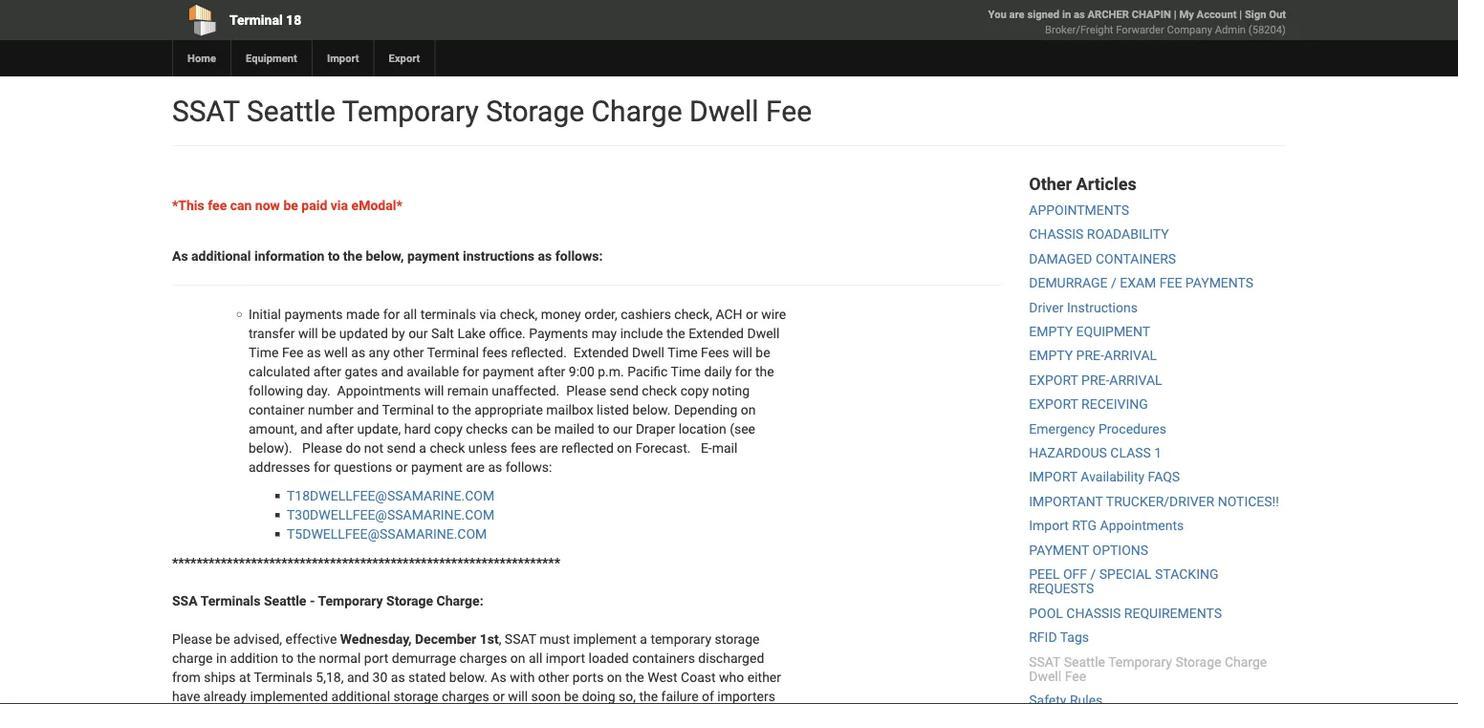 Task type: describe. For each thing, give the bounding box(es) containing it.
office. payments
[[489, 326, 589, 341]]

1 empty from the top
[[1030, 324, 1073, 340]]

trucker/driver
[[1107, 494, 1215, 510]]

requests
[[1030, 582, 1095, 598]]

2 vertical spatial terminal
[[382, 402, 434, 418]]

other
[[1030, 174, 1072, 194]]

storage inside other articles appointments chassis roadability damaged containers demurrage / exam fee payments driver instructions empty equipment empty pre-arrival export pre-arrival export receiving emergency procedures hazardous class 1 import availability faqs important trucker/driver notices!! import rtg appointments payment options peel off / special stacking requests pool chassis requirements rfid tags ssat seattle temporary storage charge dwell fee
[[1176, 655, 1222, 670]]

0 vertical spatial send
[[610, 383, 639, 399]]

will inside , ssat must implement a temporary storage charge in addition to the normal port demurrage charges on all import loaded containers discharged from ships at terminals 5,18, and 30 as stated below. as with other ports on the west coast who either have already implemented additional storage charges or will soon be doing so, the failure of import
[[508, 689, 528, 705]]

rfid
[[1030, 630, 1058, 646]]

5,18,
[[316, 670, 344, 686]]

mailed
[[554, 421, 595, 437]]

1 export from the top
[[1030, 373, 1079, 388]]

home link
[[172, 40, 231, 77]]

addresses
[[249, 460, 310, 475]]

1 vertical spatial pre-
[[1082, 373, 1110, 388]]

t18dwellfee@ssamarine.com link
[[287, 488, 495, 504]]

0 vertical spatial terminal
[[230, 12, 283, 28]]

peel off / special stacking requests link
[[1030, 567, 1219, 598]]

demurrage / exam fee payments link
[[1030, 275, 1254, 291]]

damaged
[[1030, 251, 1093, 267]]

0 horizontal spatial charge
[[592, 94, 683, 128]]

1 horizontal spatial storage
[[486, 94, 585, 128]]

class
[[1111, 446, 1152, 461]]

the left below,
[[343, 248, 363, 264]]

be left mailed
[[537, 421, 551, 437]]

2 export from the top
[[1030, 397, 1079, 413]]

peel
[[1030, 567, 1060, 583]]

as up gates
[[351, 345, 366, 361]]

2 vertical spatial payment
[[411, 460, 463, 475]]

as inside , ssat must implement a temporary storage charge in addition to the normal port demurrage charges on all import loaded containers discharged from ships at terminals 5,18, and 30 as stated below. as with other ports on the west coast who either have already implemented additional storage charges or will soon be doing so, the failure of import
[[491, 670, 507, 686]]

questions
[[334, 460, 392, 475]]

order,
[[585, 307, 618, 322]]

mail
[[712, 441, 738, 456]]

who
[[719, 670, 744, 686]]

on right reflected
[[617, 441, 632, 456]]

port
[[364, 651, 389, 667]]

and down number
[[300, 421, 323, 437]]

in inside you are signed in as archer chapin | my account | sign out broker/freight forwarder company admin (58204)
[[1063, 8, 1072, 21]]

for up noting
[[735, 364, 752, 380]]

equipment
[[1077, 324, 1151, 340]]

rfid tags link
[[1030, 630, 1090, 646]]

any
[[369, 345, 390, 361]]

1 vertical spatial seattle
[[264, 594, 307, 609]]

driver instructions link
[[1030, 300, 1138, 316]]

0 horizontal spatial copy
[[434, 421, 463, 437]]

unless
[[468, 441, 507, 456]]

0 vertical spatial our
[[409, 326, 428, 341]]

notices!!
[[1218, 494, 1280, 510]]

1 vertical spatial arrival
[[1110, 373, 1163, 388]]

t30dwellfee@ssamarine.com
[[287, 507, 495, 523]]

my account link
[[1180, 8, 1237, 21]]

1 vertical spatial send
[[387, 441, 416, 456]]

emergency procedures link
[[1030, 421, 1167, 437]]

articles
[[1077, 174, 1137, 194]]

ach
[[716, 307, 743, 322]]

charge inside other articles appointments chassis roadability damaged containers demurrage / exam fee payments driver instructions empty equipment empty pre-arrival export pre-arrival export receiving emergency procedures hazardous class 1 import availability faqs important trucker/driver notices!! import rtg appointments payment options peel off / special stacking requests pool chassis requirements rfid tags ssat seattle temporary storage charge dwell fee
[[1225, 655, 1268, 670]]

terminal 18 link
[[172, 0, 620, 40]]

temporary inside other articles appointments chassis roadability damaged containers demurrage / exam fee payments driver instructions empty equipment empty pre-arrival export pre-arrival export receiving emergency procedures hazardous class 1 import availability faqs important trucker/driver notices!! import rtg appointments payment options peel off / special stacking requests pool chassis requirements rfid tags ssat seattle temporary storage charge dwell fee
[[1109, 655, 1173, 670]]

lake
[[458, 326, 486, 341]]

fee
[[1160, 275, 1183, 291]]

0 horizontal spatial additional
[[191, 248, 251, 264]]

2 empty from the top
[[1030, 348, 1073, 364]]

appointments inside other articles appointments chassis roadability damaged containers demurrage / exam fee payments driver instructions empty equipment empty pre-arrival export pre-arrival export receiving emergency procedures hazardous class 1 import availability faqs important trucker/driver notices!! import rtg appointments payment options peel off / special stacking requests pool chassis requirements rfid tags ssat seattle temporary storage charge dwell fee
[[1101, 518, 1184, 534]]

requirements
[[1125, 606, 1223, 622]]

are inside you are signed in as archer chapin | my account | sign out broker/freight forwarder company admin (58204)
[[1010, 8, 1025, 21]]

hard
[[404, 421, 431, 437]]

payments
[[1186, 275, 1254, 291]]

1 vertical spatial terminal
[[427, 345, 479, 361]]

below,
[[366, 248, 404, 264]]

additional inside , ssat must implement a temporary storage charge in addition to the normal port demurrage charges on all import loaded containers discharged from ships at terminals 5,18, and 30 as stated below. as with other ports on the west coast who either have already implemented additional storage charges or will soon be doing so, the failure of import
[[331, 689, 390, 705]]

0 vertical spatial arrival
[[1105, 348, 1158, 364]]

1 horizontal spatial our
[[613, 421, 633, 437]]

fees
[[701, 345, 730, 361]]

emergency
[[1030, 421, 1096, 437]]

normal
[[319, 651, 361, 667]]

0 horizontal spatial as
[[172, 248, 188, 264]]

0 vertical spatial or
[[746, 307, 758, 322]]

please inside initial payments made for all terminals via check, money order, cashiers check, ach or wire transfer will be updated by our salt lake office. payments may include the extended dwell time fee as well as any other terminal fees reflected.  extended dwell time fees will be calculated after gates and available for payment after 9:00 p.m. pacific time daily for the following day.  appointments will remain unaffected.  please send check copy noting container number and terminal to the appropriate mailbox listed below. depending on amount, and after update, hard copy checks can be mailed to our draper location (see below).   please do not send a check unless fees are reflected on forecast.   e-mail addresses for questions or payment are as follows:
[[567, 383, 607, 399]]

important trucker/driver notices!! link
[[1030, 494, 1280, 510]]

0 horizontal spatial can
[[230, 198, 252, 213]]

0 horizontal spatial extended
[[574, 345, 629, 361]]

1 | from the left
[[1174, 8, 1177, 21]]

export link
[[374, 40, 435, 77]]

with
[[510, 670, 535, 686]]

import inside import link
[[327, 52, 359, 65]]

0 horizontal spatial storage
[[387, 594, 433, 609]]

have
[[172, 689, 200, 705]]

on up (see
[[741, 402, 756, 418]]

****************************************************************
[[172, 555, 561, 571]]

-
[[310, 594, 315, 609]]

containers
[[632, 651, 695, 667]]

be up well
[[321, 326, 336, 341]]

on down the loaded
[[607, 670, 622, 686]]

already
[[204, 689, 247, 705]]

cashiers
[[621, 307, 671, 322]]

as inside you are signed in as archer chapin | my account | sign out broker/freight forwarder company admin (58204)
[[1074, 8, 1085, 21]]

charge
[[172, 651, 213, 667]]

amount,
[[249, 421, 297, 437]]

terminals inside , ssat must implement a temporary storage charge in addition to the normal port demurrage charges on all import loaded containers discharged from ships at terminals 5,18, and 30 as stated below. as with other ports on the west coast who either have already implemented additional storage charges or will soon be doing so, the failure of import
[[254, 670, 313, 686]]

sign out link
[[1245, 8, 1287, 21]]

2 check, from the left
[[675, 307, 713, 322]]

checks
[[466, 421, 508, 437]]

1 vertical spatial charges
[[442, 689, 489, 705]]

as right 'instructions'
[[538, 248, 552, 264]]

fee inside initial payments made for all terminals via check, money order, cashiers check, ach or wire transfer will be updated by our salt lake office. payments may include the extended dwell time fee as well as any other terminal fees reflected.  extended dwell time fees will be calculated after gates and available for payment after 9:00 p.m. pacific time daily for the following day.  appointments will remain unaffected.  please send check copy noting container number and terminal to the appropriate mailbox listed below. depending on amount, and after update, hard copy checks can be mailed to our draper location (see below).   please do not send a check unless fees are reflected on forecast.   e-mail addresses for questions or payment are as follows:
[[282, 345, 304, 361]]

stated
[[409, 670, 446, 686]]

money
[[541, 307, 581, 322]]

transfer
[[249, 326, 295, 341]]

be inside , ssat must implement a temporary storage charge in addition to the normal port demurrage charges on all import loaded containers discharged from ships at terminals 5,18, and 30 as stated below. as with other ports on the west coast who either have already implemented additional storage charges or will soon be doing so, the failure of import
[[564, 689, 579, 705]]

(58204)
[[1249, 23, 1287, 36]]

out
[[1270, 8, 1287, 21]]

account
[[1197, 8, 1237, 21]]

export receiving link
[[1030, 397, 1149, 413]]

time left fees
[[668, 345, 698, 361]]

18
[[286, 12, 301, 28]]

for left questions at the bottom left of the page
[[314, 460, 331, 475]]

seattle inside other articles appointments chassis roadability damaged containers demurrage / exam fee payments driver instructions empty equipment empty pre-arrival export pre-arrival export receiving emergency procedures hazardous class 1 import availability faqs important trucker/driver notices!! import rtg appointments payment options peel off / special stacking requests pool chassis requirements rfid tags ssat seattle temporary storage charge dwell fee
[[1064, 655, 1106, 670]]

advised,
[[233, 632, 282, 648]]

a inside initial payments made for all terminals via check, money order, cashiers check, ach or wire transfer will be updated by our salt lake office. payments may include the extended dwell time fee as well as any other terminal fees reflected.  extended dwell time fees will be calculated after gates and available for payment after 9:00 p.m. pacific time daily for the following day.  appointments will remain unaffected.  please send check copy noting container number and terminal to the appropriate mailbox listed below. depending on amount, and after update, hard copy checks can be mailed to our draper location (see below).   please do not send a check unless fees are reflected on forecast.   e-mail addresses for questions or payment are as follows:
[[419, 441, 427, 456]]

as inside , ssat must implement a temporary storage charge in addition to the normal port demurrage charges on all import loaded containers discharged from ships at terminals 5,18, and 30 as stated below. as with other ports on the west coast who either have already implemented additional storage charges or will soon be doing so, the failure of import
[[391, 670, 405, 686]]

empty pre-arrival link
[[1030, 348, 1158, 364]]

1 vertical spatial chassis
[[1067, 606, 1122, 622]]

1 vertical spatial payment
[[483, 364, 534, 380]]

export pre-arrival link
[[1030, 373, 1163, 388]]

0 vertical spatial temporary
[[342, 94, 479, 128]]

0 vertical spatial check
[[642, 383, 677, 399]]

2 vertical spatial are
[[466, 460, 485, 475]]

appropriate
[[475, 402, 543, 418]]

do
[[346, 441, 361, 456]]

broker/freight
[[1046, 23, 1114, 36]]

december
[[415, 632, 477, 648]]

other articles appointments chassis roadability damaged containers demurrage / exam fee payments driver instructions empty equipment empty pre-arrival export pre-arrival export receiving emergency procedures hazardous class 1 import availability faqs important trucker/driver notices!! import rtg appointments payment options peel off / special stacking requests pool chassis requirements rfid tags ssat seattle temporary storage charge dwell fee
[[1030, 174, 1280, 685]]

below. inside , ssat must implement a temporary storage charge in addition to the normal port demurrage charges on all import loaded containers discharged from ships at terminals 5,18, and 30 as stated below. as with other ports on the west coast who either have already implemented additional storage charges or will soon be doing so, the failure of import
[[449, 670, 488, 686]]

can inside initial payments made for all terminals via check, money order, cashiers check, ach or wire transfer will be updated by our salt lake office. payments may include the extended dwell time fee as well as any other terminal fees reflected.  extended dwell time fees will be calculated after gates and available for payment after 9:00 p.m. pacific time daily for the following day.  appointments will remain unaffected.  please send check copy noting container number and terminal to the appropriate mailbox listed below. depending on amount, and after update, hard copy checks can be mailed to our draper location (see below).   please do not send a check unless fees are reflected on forecast.   e-mail addresses for questions or payment are as follows:
[[512, 421, 533, 437]]

the down 'effective'
[[297, 651, 316, 667]]

0 vertical spatial charges
[[460, 651, 507, 667]]

30
[[373, 670, 388, 686]]

the right daily
[[756, 364, 774, 380]]

available
[[407, 364, 459, 380]]

t5dwellfee@ssamarine.com
[[287, 527, 487, 542]]

1 horizontal spatial copy
[[681, 383, 709, 399]]

equipment link
[[231, 40, 312, 77]]

and up update,
[[357, 402, 379, 418]]

will down available
[[424, 383, 444, 399]]

for up remain
[[463, 364, 479, 380]]

terminals
[[421, 307, 476, 322]]

0 vertical spatial pre-
[[1077, 348, 1105, 364]]

may
[[592, 326, 617, 341]]

pacific
[[628, 364, 668, 380]]



Task type: vqa. For each thing, say whether or not it's contained in the screenshot.
Or
yes



Task type: locate. For each thing, give the bounding box(es) containing it.
1 vertical spatial follows:
[[506, 460, 552, 475]]

t30dwellfee@ssamarine.com link
[[287, 507, 495, 523]]

0 vertical spatial terminals
[[201, 594, 261, 609]]

after down number
[[326, 421, 354, 437]]

hazardous class 1 link
[[1030, 446, 1162, 461]]

as right 30
[[391, 670, 405, 686]]

1 horizontal spatial /
[[1111, 275, 1117, 291]]

calculated
[[249, 364, 310, 380]]

please up charge
[[172, 632, 212, 648]]

0 horizontal spatial /
[[1091, 567, 1097, 583]]

appointments
[[1030, 203, 1130, 218]]

must
[[540, 632, 570, 648]]

1 horizontal spatial storage
[[715, 632, 760, 648]]

additional down 30
[[331, 689, 390, 705]]

a inside , ssat must implement a temporary storage charge in addition to the normal port demurrage charges on all import loaded containers discharged from ships at terminals 5,18, and 30 as stated below. as with other ports on the west coast who either have already implemented additional storage charges or will soon be doing so, the failure of import
[[640, 632, 648, 648]]

2 horizontal spatial ssat
[[1030, 655, 1061, 670]]

1 vertical spatial or
[[396, 460, 408, 475]]

seattle left -
[[264, 594, 307, 609]]

1 horizontal spatial please
[[567, 383, 607, 399]]

please down 9:00
[[567, 383, 607, 399]]

below. up draper
[[633, 402, 671, 418]]

terminals
[[201, 594, 261, 609], [254, 670, 313, 686]]

1 horizontal spatial can
[[512, 421, 533, 437]]

below. inside initial payments made for all terminals via check, money order, cashiers check, ach or wire transfer will be updated by our salt lake office. payments may include the extended dwell time fee as well as any other terminal fees reflected.  extended dwell time fees will be calculated after gates and available for payment after 9:00 p.m. pacific time daily for the following day.  appointments will remain unaffected.  please send check copy noting container number and terminal to the appropriate mailbox listed below. depending on amount, and after update, hard copy checks can be mailed to our draper location (see below).   please do not send a check unless fees are reflected on forecast.   e-mail addresses for questions or payment are as follows:
[[633, 402, 671, 418]]

0 vertical spatial please
[[567, 383, 607, 399]]

import availability faqs link
[[1030, 470, 1181, 486]]

payment right below,
[[407, 248, 460, 264]]

and left 30
[[347, 670, 369, 686]]

import link
[[312, 40, 374, 77]]

chapin
[[1132, 8, 1172, 21]]

import
[[327, 52, 359, 65], [1030, 518, 1069, 534]]

hazardous
[[1030, 446, 1108, 461]]

important
[[1030, 494, 1104, 510]]

0 horizontal spatial appointments
[[337, 383, 421, 399]]

in up ships at the left
[[216, 651, 227, 667]]

temporary right -
[[318, 594, 383, 609]]

0 vertical spatial fee
[[766, 94, 812, 128]]

1 vertical spatial ssat
[[505, 632, 536, 648]]

below. right stated
[[449, 670, 488, 686]]

as left with
[[491, 670, 507, 686]]

via for terminals
[[480, 307, 497, 322]]

salt
[[431, 326, 454, 341]]

driver
[[1030, 300, 1064, 316]]

and down any
[[381, 364, 403, 380]]

arrival up 'receiving'
[[1110, 373, 1163, 388]]

0 horizontal spatial check
[[430, 441, 465, 456]]

special
[[1100, 567, 1152, 583]]

0 vertical spatial below.
[[633, 402, 671, 418]]

1 horizontal spatial additional
[[331, 689, 390, 705]]

| left my
[[1174, 8, 1177, 21]]

2 | from the left
[[1240, 8, 1243, 21]]

and inside , ssat must implement a temporary storage charge in addition to the normal port demurrage charges on all import loaded containers discharged from ships at terminals 5,18, and 30 as stated below. as with other ports on the west coast who either have already implemented additional storage charges or will soon be doing so, the failure of import
[[347, 670, 369, 686]]

or left wire
[[746, 307, 758, 322]]

can
[[230, 198, 252, 213], [512, 421, 533, 437]]

are down unless
[[466, 460, 485, 475]]

1 vertical spatial import
[[1030, 518, 1069, 534]]

the up so,
[[626, 670, 644, 686]]

ssat inside other articles appointments chassis roadability damaged containers demurrage / exam fee payments driver instructions empty equipment empty pre-arrival export pre-arrival export receiving emergency procedures hazardous class 1 import availability faqs important trucker/driver notices!! import rtg appointments payment options peel off / special stacking requests pool chassis requirements rfid tags ssat seattle temporary storage charge dwell fee
[[1030, 655, 1061, 670]]

in inside , ssat must implement a temporary storage charge in addition to the normal port demurrage charges on all import loaded containers discharged from ships at terminals 5,18, and 30 as stated below. as with other ports on the west coast who either have already implemented additional storage charges or will soon be doing so, the failure of import
[[216, 651, 227, 667]]

1 horizontal spatial fees
[[511, 441, 536, 456]]

arrival down equipment
[[1105, 348, 1158, 364]]

appointments link
[[1030, 203, 1130, 218]]

be left advised,
[[216, 632, 230, 648]]

for
[[383, 307, 400, 322], [463, 364, 479, 380], [735, 364, 752, 380], [314, 460, 331, 475]]

the right so,
[[639, 689, 658, 705]]

will right fees
[[733, 345, 753, 361]]

0 horizontal spatial below.
[[449, 670, 488, 686]]

1 vertical spatial please
[[172, 632, 212, 648]]

are down mailed
[[540, 441, 558, 456]]

follows: inside initial payments made for all terminals via check, money order, cashiers check, ach or wire transfer will be updated by our salt lake office. payments may include the extended dwell time fee as well as any other terminal fees reflected.  extended dwell time fees will be calculated after gates and available for payment after 9:00 p.m. pacific time daily for the following day.  appointments will remain unaffected.  please send check copy noting container number and terminal to the appropriate mailbox listed below. depending on amount, and after update, hard copy checks can be mailed to our draper location (see below).   please do not send a check unless fees are reflected on forecast.   e-mail addresses for questions or payment are as follows:
[[506, 460, 552, 475]]

1 horizontal spatial check
[[642, 383, 677, 399]]

0 horizontal spatial import
[[327, 52, 359, 65]]

or up 't18dwellfee@ssamarine.com' "link"
[[396, 460, 408, 475]]

export up export receiving link
[[1030, 373, 1079, 388]]

2 horizontal spatial or
[[746, 307, 758, 322]]

1 vertical spatial storage
[[387, 594, 433, 609]]

0 vertical spatial as
[[172, 248, 188, 264]]

be
[[284, 198, 298, 213], [321, 326, 336, 341], [756, 345, 771, 361], [537, 421, 551, 437], [216, 632, 230, 648], [564, 689, 579, 705]]

0 horizontal spatial or
[[396, 460, 408, 475]]

0 vertical spatial /
[[1111, 275, 1117, 291]]

2 horizontal spatial are
[[1010, 8, 1025, 21]]

pre- down empty pre-arrival link
[[1082, 373, 1110, 388]]

storage up discharged
[[715, 632, 760, 648]]

initial
[[249, 307, 281, 322]]

t5dwellfee@ssamarine.com link
[[287, 527, 487, 542]]

terminals right the ssa
[[201, 594, 261, 609]]

/ left the exam
[[1111, 275, 1117, 291]]

temporary
[[342, 94, 479, 128], [318, 594, 383, 609], [1109, 655, 1173, 670]]

0 vertical spatial a
[[419, 441, 427, 456]]

export up "emergency"
[[1030, 397, 1079, 413]]

terminals up implemented at the left
[[254, 670, 313, 686]]

0 vertical spatial storage
[[486, 94, 585, 128]]

well
[[324, 345, 348, 361]]

*this
[[172, 198, 204, 213]]

a down 'hard'
[[419, 441, 427, 456]]

fees down lake
[[482, 345, 508, 361]]

storage
[[715, 632, 760, 648], [394, 689, 439, 705]]

follows:
[[556, 248, 603, 264], [506, 460, 552, 475]]

for up "by"
[[383, 307, 400, 322]]

our
[[409, 326, 428, 341], [613, 421, 633, 437]]

ssat inside , ssat must implement a temporary storage charge in addition to the normal port demurrage charges on all import loaded containers discharged from ships at terminals 5,18, and 30 as stated below. as with other ports on the west coast who either have already implemented additional storage charges or will soon be doing so, the failure of import
[[505, 632, 536, 648]]

0 vertical spatial seattle
[[247, 94, 336, 128]]

listed
[[597, 402, 629, 418]]

now
[[255, 198, 280, 213]]

dwell inside other articles appointments chassis roadability damaged containers demurrage / exam fee payments driver instructions empty equipment empty pre-arrival export pre-arrival export receiving emergency procedures hazardous class 1 import availability faqs important trucker/driver notices!! import rtg appointments payment options peel off / special stacking requests pool chassis requirements rfid tags ssat seattle temporary storage charge dwell fee
[[1030, 669, 1062, 685]]

1 vertical spatial our
[[613, 421, 633, 437]]

import rtg appointments link
[[1030, 518, 1184, 534]]

charge:
[[437, 594, 484, 609]]

to down remain
[[437, 402, 449, 418]]

pre- down empty equipment link
[[1077, 348, 1105, 364]]

and
[[381, 364, 403, 380], [357, 402, 379, 418], [300, 421, 323, 437], [347, 670, 369, 686]]

other inside initial payments made for all terminals via check, money order, cashiers check, ach or wire transfer will be updated by our salt lake office. payments may include the extended dwell time fee as well as any other terminal fees reflected.  extended dwell time fees will be calculated after gates and available for payment after 9:00 p.m. pacific time daily for the following day.  appointments will remain unaffected.  please send check copy noting container number and terminal to the appropriate mailbox listed below. depending on amount, and after update, hard copy checks can be mailed to our draper location (see below).   please do not send a check unless fees are reflected on forecast.   e-mail addresses for questions or payment are as follows:
[[393, 345, 424, 361]]

terminal up 'hard'
[[382, 402, 434, 418]]

fee
[[766, 94, 812, 128], [282, 345, 304, 361], [1065, 669, 1087, 685]]

additional down fee
[[191, 248, 251, 264]]

0 vertical spatial charge
[[592, 94, 683, 128]]

can right fee
[[230, 198, 252, 213]]

temporary down export
[[342, 94, 479, 128]]

all inside , ssat must implement a temporary storage charge in addition to the normal port demurrage charges on all import loaded containers discharged from ships at terminals 5,18, and 30 as stated below. as with other ports on the west coast who either have already implemented additional storage charges or will soon be doing so, the failure of import
[[529, 651, 543, 667]]

1 horizontal spatial or
[[493, 689, 505, 705]]

| left sign
[[1240, 8, 1243, 21]]

1 vertical spatial are
[[540, 441, 558, 456]]

0 vertical spatial fees
[[482, 345, 508, 361]]

1 horizontal spatial check,
[[675, 307, 713, 322]]

as left well
[[307, 345, 321, 361]]

as down unless
[[488, 460, 502, 475]]

ssa terminals seattle - temporary storage charge:
[[172, 594, 484, 609]]

1 horizontal spatial ssat
[[505, 632, 536, 648]]

ssat down 'rfid'
[[1030, 655, 1061, 670]]

0 horizontal spatial send
[[387, 441, 416, 456]]

appointments
[[337, 383, 421, 399], [1101, 518, 1184, 534]]

pool
[[1030, 606, 1064, 622]]

0 vertical spatial copy
[[681, 383, 709, 399]]

as additional information to the below, payment instructions as follows:
[[172, 248, 603, 264]]

appointments down gates
[[337, 383, 421, 399]]

2 vertical spatial fee
[[1065, 669, 1087, 685]]

time
[[249, 345, 279, 361], [668, 345, 698, 361], [671, 364, 701, 380]]

p.m.
[[598, 364, 624, 380]]

9:00
[[569, 364, 595, 380]]

to down listed at bottom
[[598, 421, 610, 437]]

the
[[343, 248, 363, 264], [667, 326, 686, 341], [756, 364, 774, 380], [453, 402, 471, 418], [297, 651, 316, 667], [626, 670, 644, 686], [639, 689, 658, 705]]

check
[[642, 383, 677, 399], [430, 441, 465, 456]]

implemented
[[250, 689, 328, 705]]

extended
[[689, 326, 744, 341], [574, 345, 629, 361]]

charges down 1st
[[460, 651, 507, 667]]

0 vertical spatial payment
[[407, 248, 460, 264]]

ssat down home
[[172, 94, 240, 128]]

include
[[620, 326, 663, 341]]

damaged containers link
[[1030, 251, 1177, 267]]

1 vertical spatial temporary
[[318, 594, 383, 609]]

export
[[389, 52, 420, 65]]

from
[[172, 670, 201, 686]]

2 vertical spatial storage
[[1176, 655, 1222, 670]]

ssat
[[172, 94, 240, 128], [505, 632, 536, 648], [1030, 655, 1061, 670]]

the down remain
[[453, 402, 471, 418]]

1 check, from the left
[[500, 307, 538, 322]]

empty down empty equipment link
[[1030, 348, 1073, 364]]

following
[[249, 383, 303, 399]]

1 horizontal spatial all
[[529, 651, 543, 667]]

0 horizontal spatial are
[[466, 460, 485, 475]]

other inside , ssat must implement a temporary storage charge in addition to the normal port demurrage charges on all import loaded containers discharged from ships at terminals 5,18, and 30 as stated below. as with other ports on the west coast who either have already implemented additional storage charges or will soon be doing so, the failure of import
[[538, 670, 569, 686]]

check, up office. payments
[[500, 307, 538, 322]]

terminal
[[230, 12, 283, 28], [427, 345, 479, 361], [382, 402, 434, 418]]

will down with
[[508, 689, 528, 705]]

the right include
[[667, 326, 686, 341]]

fees
[[482, 345, 508, 361], [511, 441, 536, 456]]

time down transfer
[[249, 345, 279, 361]]

via for paid
[[331, 198, 348, 213]]

company
[[1168, 23, 1213, 36]]

1 vertical spatial as
[[491, 670, 507, 686]]

temporary down pool chassis requirements link
[[1109, 655, 1173, 670]]

appointments down the important trucker/driver notices!! link
[[1101, 518, 1184, 534]]

effective
[[286, 632, 337, 648]]

procedures
[[1099, 421, 1167, 437]]

my
[[1180, 8, 1195, 21]]

1 vertical spatial in
[[216, 651, 227, 667]]

to right information
[[328, 248, 340, 264]]

0 horizontal spatial our
[[409, 326, 428, 341]]

copy up depending
[[681, 383, 709, 399]]

payment down 'hard'
[[411, 460, 463, 475]]

0 vertical spatial empty
[[1030, 324, 1073, 340]]

check, left ach
[[675, 307, 713, 322]]

please be advised, effective wednesday, december 1st
[[172, 632, 499, 648]]

our right "by"
[[409, 326, 428, 341]]

after down well
[[314, 364, 341, 380]]

1 vertical spatial extended
[[574, 345, 629, 361]]

1 horizontal spatial via
[[480, 307, 497, 322]]

payment options link
[[1030, 543, 1149, 559]]

1 vertical spatial empty
[[1030, 348, 1073, 364]]

paid
[[302, 198, 327, 213]]

payment up appropriate
[[483, 364, 534, 380]]

admin
[[1216, 23, 1246, 36]]

import inside other articles appointments chassis roadability damaged containers demurrage / exam fee payments driver instructions empty equipment empty pre-arrival export pre-arrival export receiving emergency procedures hazardous class 1 import availability faqs important trucker/driver notices!! import rtg appointments payment options peel off / special stacking requests pool chassis requirements rfid tags ssat seattle temporary storage charge dwell fee
[[1030, 518, 1069, 534]]

container
[[249, 402, 305, 418]]

archer
[[1088, 8, 1130, 21]]

0 horizontal spatial all
[[403, 307, 417, 322]]

1 horizontal spatial charge
[[1225, 655, 1268, 670]]

0 vertical spatial all
[[403, 307, 417, 322]]

1 vertical spatial check
[[430, 441, 465, 456]]

2 vertical spatial or
[[493, 689, 505, 705]]

fee inside other articles appointments chassis roadability damaged containers demurrage / exam fee payments driver instructions empty equipment empty pre-arrival export pre-arrival export receiving emergency procedures hazardous class 1 import availability faqs important trucker/driver notices!! import rtg appointments payment options peel off / special stacking requests pool chassis requirements rfid tags ssat seattle temporary storage charge dwell fee
[[1065, 669, 1087, 685]]

on up with
[[511, 651, 526, 667]]

0 horizontal spatial check,
[[500, 307, 538, 322]]

all up "by"
[[403, 307, 417, 322]]

initial payments made for all terminals via check, money order, cashiers check, ach or wire transfer will be updated by our salt lake office. payments may include the extended dwell time fee as well as any other terminal fees reflected.  extended dwell time fees will be calculated after gates and available for payment after 9:00 p.m. pacific time daily for the following day.  appointments will remain unaffected.  please send check copy noting container number and terminal to the appropriate mailbox listed below. depending on amount, and after update, hard copy checks can be mailed to our draper location (see below).   please do not send a check unless fees are reflected on forecast.   e-mail addresses for questions or payment are as follows:
[[249, 307, 786, 475]]

import up payment
[[1030, 518, 1069, 534]]

check down 'hard'
[[430, 441, 465, 456]]

1 vertical spatial fees
[[511, 441, 536, 456]]

be down wire
[[756, 345, 771, 361]]

0 horizontal spatial follows:
[[506, 460, 552, 475]]

as up broker/freight
[[1074, 8, 1085, 21]]

a up containers
[[640, 632, 648, 648]]

seattle down tags
[[1064, 655, 1106, 670]]

all up with
[[529, 651, 543, 667]]

ssat right ,
[[505, 632, 536, 648]]

doing
[[582, 689, 616, 705]]

discharged
[[699, 651, 765, 667]]

chassis up damaged
[[1030, 227, 1084, 243]]

0 vertical spatial chassis
[[1030, 227, 1084, 243]]

extended down may at the left of page
[[574, 345, 629, 361]]

after left 9:00
[[538, 364, 566, 380]]

0 vertical spatial other
[[393, 345, 424, 361]]

0 horizontal spatial fees
[[482, 345, 508, 361]]

extended up fees
[[689, 326, 744, 341]]

2 horizontal spatial storage
[[1176, 655, 1222, 670]]

2 horizontal spatial fee
[[1065, 669, 1087, 685]]

be right now
[[284, 198, 298, 213]]

0 vertical spatial ssat
[[172, 94, 240, 128]]

1 vertical spatial storage
[[394, 689, 439, 705]]

1 vertical spatial fee
[[282, 345, 304, 361]]

via inside initial payments made for all terminals via check, money order, cashiers check, ach or wire transfer will be updated by our salt lake office. payments may include the extended dwell time fee as well as any other terminal fees reflected.  extended dwell time fees will be calculated after gates and available for payment after 9:00 p.m. pacific time daily for the following day.  appointments will remain unaffected.  please send check copy noting container number and terminal to the appropriate mailbox listed below. depending on amount, and after update, hard copy checks can be mailed to our draper location (see below).   please do not send a check unless fees are reflected on forecast.   e-mail addresses for questions or payment are as follows:
[[480, 307, 497, 322]]

will down payments
[[298, 326, 318, 341]]

ports
[[573, 670, 604, 686]]

west
[[648, 670, 678, 686]]

or inside , ssat must implement a temporary storage charge in addition to the normal port demurrage charges on all import loaded containers discharged from ships at terminals 5,18, and 30 as stated below. as with other ports on the west coast who either have already implemented additional storage charges or will soon be doing so, the failure of import
[[493, 689, 505, 705]]

temporary
[[651, 632, 712, 648]]

check down pacific
[[642, 383, 677, 399]]

either
[[748, 670, 782, 686]]

can down appropriate
[[512, 421, 533, 437]]

0 vertical spatial follows:
[[556, 248, 603, 264]]

1 horizontal spatial extended
[[689, 326, 744, 341]]

, ssat must implement a temporary storage charge in addition to the normal port demurrage charges on all import loaded containers discharged from ships at terminals 5,18, and 30 as stated below. as with other ports on the west coast who either have already implemented additional storage charges or will soon be doing so, the failure of import
[[172, 632, 782, 705]]

0 vertical spatial via
[[331, 198, 348, 213]]

1 horizontal spatial other
[[538, 670, 569, 686]]

as down *this
[[172, 248, 188, 264]]

0 horizontal spatial please
[[172, 632, 212, 648]]

to inside , ssat must implement a temporary storage charge in addition to the normal port demurrage charges on all import loaded containers discharged from ships at terminals 5,18, and 30 as stated below. as with other ports on the west coast who either have already implemented additional storage charges or will soon be doing so, the failure of import
[[282, 651, 294, 667]]

soon
[[531, 689, 561, 705]]

time left daily
[[671, 364, 701, 380]]

0 horizontal spatial a
[[419, 441, 427, 456]]

0 horizontal spatial ssat
[[172, 94, 240, 128]]

updated
[[339, 326, 388, 341]]

0 vertical spatial extended
[[689, 326, 744, 341]]

as
[[1074, 8, 1085, 21], [538, 248, 552, 264], [307, 345, 321, 361], [351, 345, 366, 361], [488, 460, 502, 475], [391, 670, 405, 686]]

appointments inside initial payments made for all terminals via check, money order, cashiers check, ach or wire transfer will be updated by our salt lake office. payments may include the extended dwell time fee as well as any other terminal fees reflected.  extended dwell time fees will be calculated after gates and available for payment after 9:00 p.m. pacific time daily for the following day.  appointments will remain unaffected.  please send check copy noting container number and terminal to the appropriate mailbox listed below. depending on amount, and after update, hard copy checks can be mailed to our draper location (see below).   please do not send a check unless fees are reflected on forecast.   e-mail addresses for questions or payment are as follows:
[[337, 383, 421, 399]]

demurrage
[[392, 651, 456, 667]]

1 vertical spatial other
[[538, 670, 569, 686]]

1 vertical spatial below.
[[449, 670, 488, 686]]

1 horizontal spatial follows:
[[556, 248, 603, 264]]

be right the soon
[[564, 689, 579, 705]]

reflected
[[562, 441, 614, 456]]

follows: down unless
[[506, 460, 552, 475]]

are
[[1010, 8, 1025, 21], [540, 441, 558, 456], [466, 460, 485, 475]]

1 horizontal spatial are
[[540, 441, 558, 456]]

other up the soon
[[538, 670, 569, 686]]

import left export link
[[327, 52, 359, 65]]

empty equipment link
[[1030, 324, 1151, 340]]

0 vertical spatial can
[[230, 198, 252, 213]]

faqs
[[1148, 470, 1181, 486]]

terminal 18
[[230, 12, 301, 28]]

emodal*
[[352, 198, 402, 213]]

our down listed at bottom
[[613, 421, 633, 437]]

all inside initial payments made for all terminals via check, money order, cashiers check, ach or wire transfer will be updated by our salt lake office. payments may include the extended dwell time fee as well as any other terminal fees reflected.  extended dwell time fees will be calculated after gates and available for payment after 9:00 p.m. pacific time daily for the following day.  appointments will remain unaffected.  please send check copy noting container number and terminal to the appropriate mailbox listed below. depending on amount, and after update, hard copy checks can be mailed to our draper location (see below).   please do not send a check unless fees are reflected on forecast.   e-mail addresses for questions or payment are as follows:
[[403, 307, 417, 322]]



